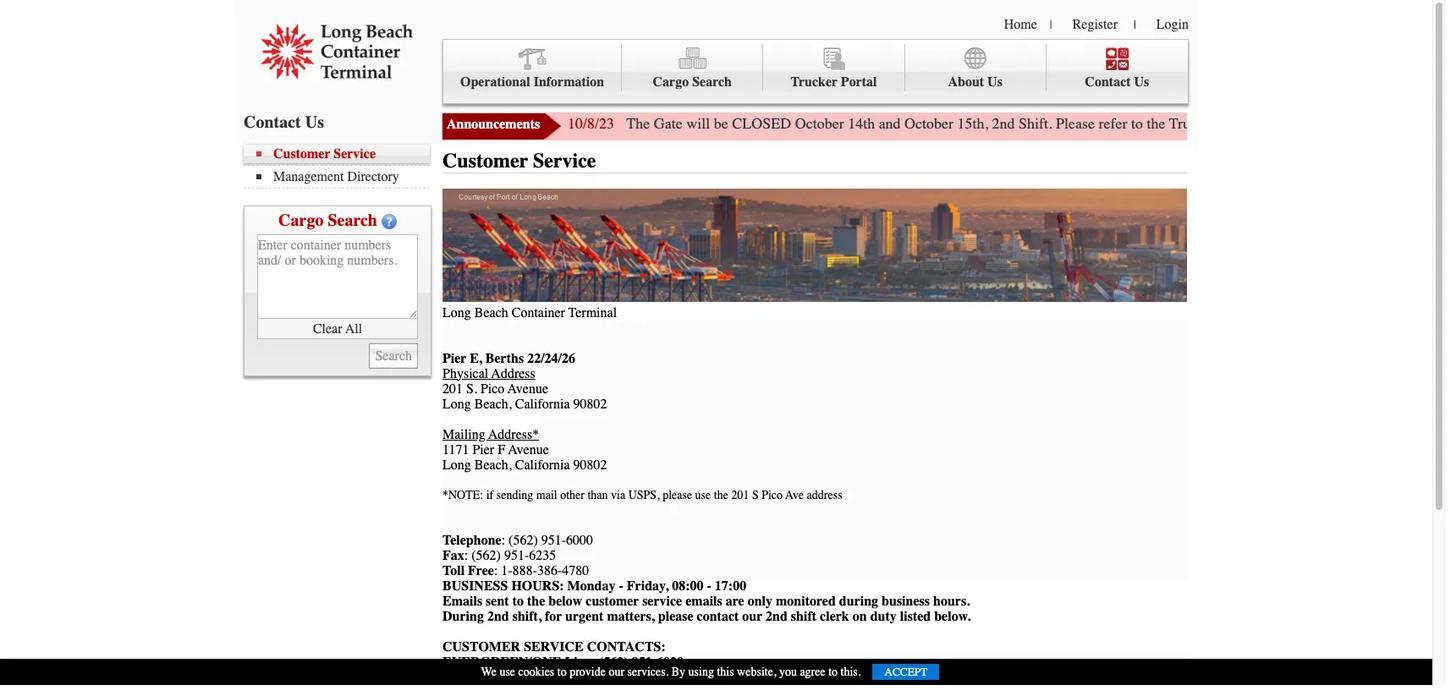 Task type: vqa. For each thing, say whether or not it's contained in the screenshot.
PIER
yes



Task type: describe. For each thing, give the bounding box(es) containing it.
1 vertical spatial cargo
[[278, 211, 324, 230]]

951- inside customer service contacts: evergreen/one line: (562) 951-6020 lbctcs.egl@lbct.com
[[632, 655, 657, 670]]

clear all button
[[257, 319, 418, 339]]

shift,
[[513, 609, 542, 624]]

0 horizontal spatial (562)
[[472, 548, 501, 563]]

service
[[642, 594, 682, 609]]

1 vertical spatial 201
[[732, 488, 749, 502]]

6000
[[566, 533, 593, 548]]

trucker portal link
[[764, 44, 905, 92]]

888-
[[513, 563, 537, 579]]

container
[[512, 305, 565, 320]]

to right refer
[[1132, 114, 1143, 133]]

1 horizontal spatial 951-
[[541, 533, 566, 548]]

customer service management directory
[[273, 146, 399, 184]]

​​​​​​​​​​​​​​​​​​​​​​​​​​​​​​​​​​​long
[[443, 305, 471, 320]]

accept
[[885, 666, 928, 679]]

emails
[[443, 594, 483, 609]]

90802​
[[573, 458, 607, 473]]

terminal
[[568, 305, 617, 320]]

1 horizontal spatial :
[[494, 563, 498, 579]]

0 horizontal spatial 951-
[[504, 548, 529, 563]]

s
[[752, 488, 759, 502]]

login
[[1157, 17, 1189, 32]]

refer
[[1099, 114, 1128, 133]]

monday
[[568, 579, 616, 594]]

during
[[839, 594, 879, 609]]

clear all
[[313, 321, 362, 336]]

service for customer service
[[533, 149, 596, 173]]

customer for customer service
[[443, 149, 528, 173]]

s.
[[466, 381, 477, 397]]

california inside the pier e, berths 22/24/26 physical address 201 s. pico avenue long beach, california 90802
[[515, 397, 570, 412]]

the inside telephone : (562) 951-6000 fax : (562) 951-6235 toll free : 1-888-386-4780 business hours: monday - friday, 08:00 - 17:00 emails sent to the below customer service emails are only monitored during business hours. ​ ​during 2nd shift, for urgent matters, please contact our 2nd shift clerk on duty listed below.
[[527, 594, 545, 609]]

using
[[689, 665, 714, 680]]

home
[[1004, 17, 1037, 32]]

0 horizontal spatial our
[[609, 665, 625, 680]]

customer service
[[443, 149, 596, 173]]

toll
[[443, 563, 465, 579]]

1 vertical spatial contact
[[244, 113, 301, 132]]

trucker
[[791, 74, 838, 90]]

0 horizontal spatial search
[[328, 211, 377, 230]]

home link
[[1004, 17, 1037, 32]]

90802
[[573, 397, 607, 412]]

gate
[[1411, 114, 1437, 133]]

friday,
[[627, 579, 669, 594]]

pier e, berths 22/24/26 physical address 201 s. pico avenue long beach, california 90802
[[443, 351, 607, 412]]

california inside the mailing address* 1171 pier f avenue long beach, california 90802​
[[515, 458, 570, 473]]

address
[[492, 366, 536, 381]]

we use cookies to provide our services. by using this website, you agree to this.
[[481, 665, 861, 680]]

386-
[[537, 563, 562, 579]]

sending
[[497, 488, 533, 502]]

avenue inside the pier e, berths 22/24/26 physical address 201 s. pico avenue long beach, california 90802
[[508, 381, 548, 397]]

contact us link
[[1047, 44, 1188, 92]]

2 | from the left
[[1134, 18, 1136, 32]]

address
[[807, 488, 843, 502]]

mailing address* 1171 pier f avenue long beach, california 90802​
[[443, 427, 607, 473]]

0 vertical spatial for
[[1344, 114, 1362, 133]]

further
[[1366, 114, 1407, 133]]

customer service contacts: evergreen/one line: (562) 951-6020 lbctcs.egl@lbct.com
[[443, 640, 684, 685]]

and
[[879, 114, 901, 133]]

201 inside the pier e, berths 22/24/26 physical address 201 s. pico avenue long beach, california 90802
[[443, 381, 463, 397]]

on
[[853, 609, 867, 624]]

line:
[[565, 655, 596, 670]]

please inside telephone : (562) 951-6000 fax : (562) 951-6235 toll free : 1-888-386-4780 business hours: monday - friday, 08:00 - 17:00 emails sent to the below customer service emails are only monitored during business hours. ​ ​during 2nd shift, for urgent matters, please contact our 2nd shift clerk on duty listed below.
[[658, 609, 694, 624]]

1 horizontal spatial the
[[714, 488, 729, 502]]

contact
[[697, 609, 739, 624]]

by
[[672, 665, 686, 680]]

us for "about us" link
[[988, 74, 1003, 90]]

customer for customer service management directory
[[273, 146, 330, 162]]

hours. ​
[[934, 594, 973, 609]]

0 horizontal spatial contact us
[[244, 113, 324, 132]]

customer service link
[[256, 146, 430, 162]]

2 - from the left
[[707, 579, 712, 594]]

08:00
[[672, 579, 704, 594]]

lbctcs.egl@lbct.com
[[443, 670, 554, 685]]

menu bar containing operational information
[[443, 39, 1189, 104]]

*note: if sending mail other than via usps, please use the 201 s pico ave address
[[443, 488, 843, 502]]

service
[[524, 640, 584, 655]]

beach, inside the mailing address* 1171 pier f avenue long beach, california 90802​
[[475, 458, 512, 473]]

register link
[[1073, 17, 1118, 32]]

only
[[748, 594, 773, 609]]

14th
[[848, 114, 875, 133]]

lbctcs.egl@lbct.com link
[[443, 670, 554, 685]]

f
[[498, 442, 505, 458]]

listed
[[900, 609, 931, 624]]

cargo search inside cargo search link
[[653, 74, 732, 90]]

1 | from the left
[[1050, 18, 1053, 32]]

announcements
[[447, 117, 540, 132]]

cookies
[[518, 665, 555, 680]]

matters,
[[607, 609, 655, 624]]

will
[[687, 114, 710, 133]]

management
[[273, 169, 344, 184]]

0 horizontal spatial us
[[305, 113, 324, 132]]

fax
[[443, 548, 464, 563]]

website,
[[737, 665, 776, 680]]

be
[[714, 114, 728, 133]]

business hours:
[[443, 579, 564, 594]]

closed
[[732, 114, 791, 133]]

1 horizontal spatial pico
[[762, 488, 783, 502]]

1-
[[501, 563, 513, 579]]

operational information link
[[443, 44, 622, 92]]



Task type: locate. For each thing, give the bounding box(es) containing it.
web
[[1283, 114, 1308, 133]]

1 horizontal spatial 2nd
[[766, 609, 788, 624]]

0 horizontal spatial cargo
[[278, 211, 324, 230]]

0 horizontal spatial pico
[[481, 381, 505, 397]]

1 vertical spatial the
[[714, 488, 729, 502]]

information
[[534, 74, 604, 90]]

951- left "by"
[[632, 655, 657, 670]]

0 vertical spatial menu bar
[[443, 39, 1189, 104]]

1 vertical spatial menu bar
[[244, 145, 438, 189]]

1 horizontal spatial gate
[[1209, 114, 1238, 133]]

contact us up refer
[[1085, 74, 1150, 90]]

1 october from the left
[[795, 114, 844, 133]]

0 horizontal spatial customer
[[273, 146, 330, 162]]

0 vertical spatial contact
[[1085, 74, 1131, 90]]

10/8/23
[[568, 114, 614, 133]]

1 horizontal spatial -
[[707, 579, 712, 594]]

1 beach, from the top
[[475, 397, 512, 412]]

1 gate from the left
[[654, 114, 683, 133]]

menu bar
[[443, 39, 1189, 104], [244, 145, 438, 189]]

1 horizontal spatial pier
[[473, 442, 494, 458]]

1 horizontal spatial menu bar
[[443, 39, 1189, 104]]

0 vertical spatial use
[[695, 488, 711, 502]]

*note:
[[443, 488, 483, 502]]

please right the via usps, at the bottom of page
[[663, 488, 692, 502]]

shift.
[[1019, 114, 1053, 133]]

0 horizontal spatial 2nd
[[487, 609, 509, 624]]

1 vertical spatial search
[[328, 211, 377, 230]]

None submit
[[369, 344, 418, 369]]

our right "contact"
[[743, 609, 763, 624]]

please down "08:00"
[[658, 609, 694, 624]]

2 horizontal spatial 2nd
[[992, 114, 1015, 133]]

2 long from the top
[[443, 458, 471, 473]]

via usps,
[[611, 488, 660, 502]]

-
[[619, 579, 624, 594], [707, 579, 712, 594]]

search up be
[[692, 74, 732, 90]]

beach, down "address"
[[475, 397, 512, 412]]

1 horizontal spatial october
[[905, 114, 954, 133]]

951- up business hours:
[[504, 548, 529, 563]]

pier inside the pier e, berths 22/24/26 physical address 201 s. pico avenue long beach, california 90802
[[443, 351, 467, 366]]

pier
[[443, 351, 467, 366], [473, 442, 494, 458]]

2nd right 15th,
[[992, 114, 1015, 133]]

1 vertical spatial pier
[[473, 442, 494, 458]]

agree
[[800, 665, 826, 680]]

cargo search down management directory link
[[278, 211, 377, 230]]

use left s
[[695, 488, 711, 502]]

monitored
[[776, 594, 836, 609]]

us for the contact us link
[[1135, 74, 1150, 90]]

2 california from the top
[[515, 458, 570, 473]]

6020
[[657, 655, 684, 670]]

- right "08:00"
[[707, 579, 712, 594]]

1 california from the top
[[515, 397, 570, 412]]

| right home link
[[1050, 18, 1053, 32]]

10/8/23 the gate will be closed october 14th and october 15th, 2nd shift. please refer to the truck gate hours web page for further gate d
[[568, 114, 1446, 133]]

operational information
[[460, 74, 604, 90]]

1 horizontal spatial for
[[1344, 114, 1362, 133]]

1 long from the top
[[443, 397, 471, 412]]

2 beach, from the top
[[475, 458, 512, 473]]

1 horizontal spatial search
[[692, 74, 732, 90]]

(562) up 888-
[[509, 533, 538, 548]]

contact us up management
[[244, 113, 324, 132]]

0 horizontal spatial service
[[334, 146, 376, 162]]

(562) left 1- on the bottom left
[[472, 548, 501, 563]]

1 horizontal spatial (562)
[[509, 533, 538, 548]]

0 horizontal spatial gate
[[654, 114, 683, 133]]

Enter container numbers and/ or booking numbers.  text field
[[257, 234, 418, 319]]

e,
[[470, 351, 482, 366]]

you
[[779, 665, 797, 680]]

our down contacts:
[[609, 665, 625, 680]]

register
[[1073, 17, 1118, 32]]

pico inside the pier e, berths 22/24/26 physical address 201 s. pico avenue long beach, california 90802
[[481, 381, 505, 397]]

long up *note:
[[443, 458, 471, 473]]

0 vertical spatial pier
[[443, 351, 467, 366]]

2nd left shift,
[[487, 609, 509, 624]]

cargo search up will
[[653, 74, 732, 90]]

1 horizontal spatial customer
[[443, 149, 528, 173]]

0 horizontal spatial use
[[500, 665, 515, 680]]

menu bar containing customer service
[[244, 145, 438, 189]]

our
[[743, 609, 763, 624], [609, 665, 625, 680]]

contacts:
[[587, 640, 666, 655]]

to inside telephone : (562) 951-6000 fax : (562) 951-6235 toll free : 1-888-386-4780 business hours: monday - friday, 08:00 - 17:00 emails sent to the below customer service emails are only monitored during business hours. ​ ​during 2nd shift, for urgent matters, please contact our 2nd shift clerk on duty listed below.
[[513, 594, 524, 609]]

1 horizontal spatial cargo
[[653, 74, 689, 90]]

cargo search link
[[622, 44, 764, 92]]

0 vertical spatial avenue
[[508, 381, 548, 397]]

0 horizontal spatial |
[[1050, 18, 1053, 32]]

0 vertical spatial contact us
[[1085, 74, 1150, 90]]

customer inside the customer service management directory
[[273, 146, 330, 162]]

contact
[[1085, 74, 1131, 90], [244, 113, 301, 132]]

15th,
[[958, 114, 989, 133]]

for inside telephone : (562) 951-6000 fax : (562) 951-6235 toll free : 1-888-386-4780 business hours: monday - friday, 08:00 - 17:00 emails sent to the below customer service emails are only monitored during business hours. ​ ​during 2nd shift, for urgent matters, please contact our 2nd shift clerk on duty listed below.
[[545, 609, 562, 624]]

(562) right line:
[[599, 655, 628, 670]]

this
[[717, 665, 734, 680]]

california up the address* at the left of page
[[515, 397, 570, 412]]

2nd left shift
[[766, 609, 788, 624]]

0 vertical spatial california
[[515, 397, 570, 412]]

1 horizontal spatial 201
[[732, 488, 749, 502]]

avenue inside the mailing address* 1171 pier f avenue long beach, california 90802​
[[508, 442, 549, 458]]

long inside the mailing address* 1171 pier f avenue long beach, california 90802​
[[443, 458, 471, 473]]

2 horizontal spatial us
[[1135, 74, 1150, 90]]

pier inside the mailing address* 1171 pier f avenue long beach, california 90802​
[[473, 442, 494, 458]]

1 horizontal spatial use
[[695, 488, 711, 502]]

long inside the pier e, berths 22/24/26 physical address 201 s. pico avenue long beach, california 90802
[[443, 397, 471, 412]]

0 vertical spatial please
[[663, 488, 692, 502]]

page
[[1312, 114, 1341, 133]]

1 vertical spatial beach,
[[475, 458, 512, 473]]

0 horizontal spatial :
[[464, 548, 468, 563]]

the
[[627, 114, 650, 133]]

duty
[[871, 609, 897, 624]]

long up mailing
[[443, 397, 471, 412]]

0 horizontal spatial contact
[[244, 113, 301, 132]]

free
[[468, 563, 494, 579]]

0 vertical spatial long
[[443, 397, 471, 412]]

1 horizontal spatial us
[[988, 74, 1003, 90]]

for right shift,
[[545, 609, 562, 624]]

0 horizontal spatial cargo search
[[278, 211, 377, 230]]

pier left f
[[473, 442, 494, 458]]

1 vertical spatial contact us
[[244, 113, 324, 132]]

22/24/26
[[527, 351, 576, 366]]

0 horizontal spatial pier
[[443, 351, 467, 366]]

201 left the s.
[[443, 381, 463, 397]]

beach, up if
[[475, 458, 512, 473]]

the left truck at top right
[[1147, 114, 1166, 133]]

service up management directory link
[[334, 146, 376, 162]]

0 horizontal spatial -
[[619, 579, 624, 594]]

0 horizontal spatial for
[[545, 609, 562, 624]]

login link
[[1157, 17, 1189, 32]]

search
[[692, 74, 732, 90], [328, 211, 377, 230]]

business
[[882, 594, 930, 609]]

2 horizontal spatial (562)
[[599, 655, 628, 670]]

physical
[[443, 366, 489, 381]]

1 - from the left
[[619, 579, 624, 594]]

2 horizontal spatial 951-
[[632, 655, 657, 670]]

trucker portal
[[791, 74, 877, 90]]

1 horizontal spatial contact
[[1085, 74, 1131, 90]]

0 vertical spatial 201
[[443, 381, 463, 397]]

gate right truck at top right
[[1209, 114, 1238, 133]]

951- up 386-
[[541, 533, 566, 548]]

1 horizontal spatial our
[[743, 609, 763, 624]]

0 vertical spatial cargo search
[[653, 74, 732, 90]]

for right page
[[1344, 114, 1362, 133]]

0 horizontal spatial 201
[[443, 381, 463, 397]]

ave
[[786, 488, 804, 502]]

please
[[1056, 114, 1095, 133]]

1 vertical spatial long
[[443, 458, 471, 473]]

1 horizontal spatial cargo search
[[653, 74, 732, 90]]

customer
[[443, 640, 521, 655]]

customer up management
[[273, 146, 330, 162]]

d
[[1440, 114, 1446, 133]]

0 vertical spatial beach,
[[475, 397, 512, 412]]

cargo up will
[[653, 74, 689, 90]]

telephone
[[443, 533, 502, 548]]

customer down announcements
[[443, 149, 528, 173]]

pico right s
[[762, 488, 783, 502]]

operational
[[460, 74, 530, 90]]

(562) inside customer service contacts: evergreen/one line: (562) 951-6020 lbctcs.egl@lbct.com
[[599, 655, 628, 670]]

1 horizontal spatial contact us
[[1085, 74, 1150, 90]]

search down management directory link
[[328, 211, 377, 230]]

contact up refer
[[1085, 74, 1131, 90]]

beach, inside the pier e, berths 22/24/26 physical address 201 s. pico avenue long beach, california 90802
[[475, 397, 512, 412]]

0 horizontal spatial october
[[795, 114, 844, 133]]

to right sent
[[513, 594, 524, 609]]

1 vertical spatial our
[[609, 665, 625, 680]]

long
[[443, 397, 471, 412], [443, 458, 471, 473]]

1 vertical spatial use
[[500, 665, 515, 680]]

the left below
[[527, 594, 545, 609]]

0 vertical spatial cargo
[[653, 74, 689, 90]]

1 vertical spatial avenue
[[508, 442, 549, 458]]

contact up management
[[244, 113, 301, 132]]

(562)
[[509, 533, 538, 548], [472, 548, 501, 563], [599, 655, 628, 670]]

|
[[1050, 18, 1053, 32], [1134, 18, 1136, 32]]

avenue right f
[[508, 442, 549, 458]]

cargo search
[[653, 74, 732, 90], [278, 211, 377, 230]]

0 vertical spatial our
[[743, 609, 763, 624]]

we
[[481, 665, 497, 680]]

1 vertical spatial california
[[515, 458, 570, 473]]

service for customer service management directory
[[334, 146, 376, 162]]

service inside the customer service management directory
[[334, 146, 376, 162]]

clerk
[[820, 609, 849, 624]]

1 vertical spatial pico
[[762, 488, 783, 502]]

contact us
[[1085, 74, 1150, 90], [244, 113, 324, 132]]

gate right the
[[654, 114, 683, 133]]

shift
[[791, 609, 817, 624]]

than
[[588, 488, 608, 502]]

emails are
[[686, 594, 745, 609]]

0 vertical spatial pico
[[481, 381, 505, 397]]

1 vertical spatial cargo search
[[278, 211, 377, 230]]

address*
[[489, 427, 539, 442]]

customer
[[273, 146, 330, 162], [443, 149, 528, 173]]

0 horizontal spatial menu bar
[[244, 145, 438, 189]]

1 vertical spatial for
[[545, 609, 562, 624]]

4780
[[562, 563, 589, 579]]

sent
[[486, 594, 509, 609]]

17:00
[[715, 579, 747, 594]]

pier left e,
[[443, 351, 467, 366]]

clear
[[313, 321, 342, 336]]

to left this.
[[829, 665, 838, 680]]

if
[[486, 488, 494, 502]]

201 left s
[[732, 488, 749, 502]]

avenue down berths
[[508, 381, 548, 397]]

mail
[[536, 488, 557, 502]]

0 vertical spatial search
[[692, 74, 732, 90]]

beach
[[475, 305, 508, 320]]

0 vertical spatial the
[[1147, 114, 1166, 133]]

1 horizontal spatial |
[[1134, 18, 1136, 32]]

about
[[948, 74, 984, 90]]

to right cookies
[[558, 665, 567, 680]]

october right the and at the right top
[[905, 114, 954, 133]]

pico right the s.
[[481, 381, 505, 397]]

1171
[[443, 442, 469, 458]]

gate
[[654, 114, 683, 133], [1209, 114, 1238, 133]]

contact us inside "menu bar"
[[1085, 74, 1150, 90]]

other
[[560, 488, 585, 502]]

our inside telephone : (562) 951-6000 fax : (562) 951-6235 toll free : 1-888-386-4780 business hours: monday - friday, 08:00 - 17:00 emails sent to the below customer service emails are only monitored during business hours. ​ ​during 2nd shift, for urgent matters, please contact our 2nd shift clerk on duty listed below.
[[743, 609, 763, 624]]

california up mail
[[515, 458, 570, 473]]

all
[[345, 321, 362, 336]]

| left login
[[1134, 18, 1136, 32]]

2 horizontal spatial the
[[1147, 114, 1166, 133]]

0 horizontal spatial the
[[527, 594, 545, 609]]

1 vertical spatial please
[[658, 609, 694, 624]]

cargo down management
[[278, 211, 324, 230]]

berths
[[486, 351, 524, 366]]

the left s
[[714, 488, 729, 502]]

2 october from the left
[[905, 114, 954, 133]]

2 vertical spatial the
[[527, 594, 545, 609]]

this.
[[841, 665, 861, 680]]

201
[[443, 381, 463, 397], [732, 488, 749, 502]]

urgent
[[565, 609, 604, 624]]

1 horizontal spatial service
[[533, 149, 596, 173]]

hours
[[1242, 114, 1279, 133]]

- left friday,
[[619, 579, 624, 594]]

2 gate from the left
[[1209, 114, 1238, 133]]

about us
[[948, 74, 1003, 90]]

2 horizontal spatial :
[[502, 533, 505, 548]]

below
[[549, 594, 583, 609]]

service down 10/8/23
[[533, 149, 596, 173]]

october down trucker
[[795, 114, 844, 133]]

pico
[[481, 381, 505, 397], [762, 488, 783, 502]]

use right "we" on the left bottom of the page
[[500, 665, 515, 680]]



